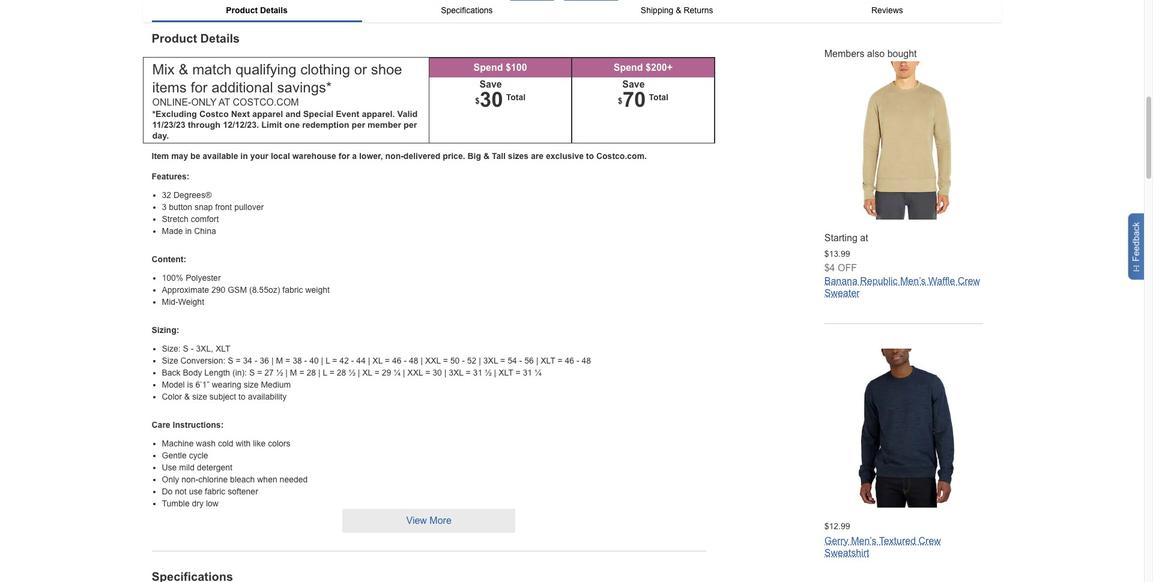 Task type: vqa. For each thing, say whether or not it's contained in the screenshot.
Details inside "link"
yes



Task type: describe. For each thing, give the bounding box(es) containing it.
is
[[187, 380, 193, 390]]

38
[[293, 356, 302, 366]]

- left 56
[[519, 356, 522, 366]]

$ 70 total
[[618, 87, 669, 111]]

republic
[[860, 276, 898, 287]]

1 horizontal spatial to
[[586, 152, 594, 161]]

44
[[356, 356, 366, 366]]

3xl,
[[196, 344, 213, 354]]

care
[[152, 421, 170, 430]]

0 vertical spatial xlt
[[216, 344, 230, 354]]

1 horizontal spatial 3xl
[[483, 356, 498, 366]]

additional
[[212, 79, 273, 95]]

52
[[467, 356, 477, 366]]

0 vertical spatial size
[[244, 380, 259, 390]]

- right 56
[[577, 356, 579, 366]]

apparel.
[[362, 109, 395, 119]]

- right 38
[[304, 356, 307, 366]]

use
[[189, 487, 203, 497]]

$13.99
[[825, 249, 850, 259]]

gerry
[[825, 536, 849, 546]]

starting
[[825, 233, 858, 244]]

290
[[211, 286, 225, 295]]

sizes
[[508, 152, 529, 161]]

costco.com.
[[596, 152, 647, 161]]

feedback
[[1131, 222, 1141, 262]]

costco.com
[[233, 97, 299, 107]]

34
[[243, 356, 252, 366]]

big
[[468, 152, 481, 161]]

exclusive
[[546, 152, 584, 161]]

fabric inside 100% polyester approximate 290 gsm (8.55oz) fabric weight mid-weight
[[282, 286, 303, 295]]

item
[[152, 152, 169, 161]]

- left the 3xl,
[[191, 344, 194, 354]]

$ for 70
[[618, 96, 623, 106]]

weight
[[178, 298, 204, 307]]

feedback link
[[1128, 213, 1149, 281]]

total for 70
[[649, 93, 669, 102]]

crew inside starting at $13.99 $4 off banana republic men's waffle crew sweater
[[958, 276, 980, 287]]

2 48 from the left
[[582, 356, 591, 366]]

size: s - 3xl, xlt size conversion: s = 34 - 36 | m = 38 - 40 | l = 42 - 44 | xl = 46 - 48 | xxl = 50 - 52 | 3xl = 54 - 56 | xlt = 46 - 48 back body length (in): s = 27 ½ | m = 28 | l = 28 ½ | xl = 29 ¼ | xxl = 30 | 3xl = 31 ½ | xlt = 31 ¼ model is 6'1" wearing size medium color & size subject to availability
[[162, 344, 591, 402]]

lower,
[[359, 152, 383, 161]]

and
[[285, 109, 301, 119]]

available
[[203, 152, 238, 161]]

medium
[[261, 380, 291, 390]]

29
[[382, 368, 391, 378]]

spend for 70
[[614, 62, 643, 73]]

stretch
[[162, 215, 189, 224]]

& inside size: s - 3xl, xlt size conversion: s = 34 - 36 | m = 38 - 40 | l = 42 - 44 | xl = 46 - 48 | xxl = 50 - 52 | 3xl = 54 - 56 | xlt = 46 - 48 back body length (in): s = 27 ½ | m = 28 | l = 28 ½ | xl = 29 ¼ | xxl = 30 | 3xl = 31 ½ | xlt = 31 ¼ model is 6'1" wearing size medium color & size subject to availability
[[184, 392, 190, 402]]

42
[[340, 356, 349, 366]]

men's inside starting at $13.99 $4 off banana republic men's waffle crew sweater
[[900, 276, 926, 287]]

2 vertical spatial xlt
[[499, 368, 513, 378]]

body
[[183, 368, 202, 378]]

apparel
[[252, 109, 283, 119]]

2 31 from the left
[[523, 368, 532, 378]]

product details link
[[152, 4, 362, 20]]

1 horizontal spatial non-
[[385, 152, 404, 161]]

features:
[[152, 172, 190, 182]]

are
[[531, 152, 544, 161]]

colors
[[268, 439, 290, 449]]

1 ¼ from the left
[[394, 368, 401, 378]]

11/23/23
[[152, 120, 185, 130]]

color
[[162, 392, 182, 402]]

starting at $13.99 $4 off banana republic men's waffle crew sweater
[[825, 233, 980, 299]]

bought
[[888, 49, 917, 59]]

one
[[284, 120, 300, 130]]

banana
[[825, 276, 858, 287]]

or
[[354, 61, 367, 77]]

1 vertical spatial xlt
[[541, 356, 555, 366]]

also
[[867, 49, 885, 59]]

tall
[[492, 152, 506, 161]]

3 ½ from the left
[[485, 368, 492, 378]]

- right 34
[[255, 356, 257, 366]]

qualifying
[[236, 61, 297, 77]]

0 horizontal spatial xxl
[[408, 368, 423, 378]]

chlorine
[[198, 475, 228, 485]]

sizing:
[[152, 326, 179, 335]]

- right 44
[[404, 356, 407, 366]]

detergent
[[197, 463, 232, 473]]

1 per from the left
[[352, 120, 365, 130]]

1 horizontal spatial xxl
[[425, 356, 441, 366]]

in inside 32 degrees® 3 button snap front pullover stretch comfort made in china
[[185, 227, 192, 236]]

dry
[[192, 499, 204, 509]]

0 horizontal spatial xl
[[362, 368, 372, 378]]

be
[[190, 152, 200, 161]]

when
[[257, 475, 277, 485]]

degrees®
[[174, 191, 212, 200]]

mild
[[179, 463, 195, 473]]

$200+
[[646, 62, 673, 73]]

1 vertical spatial s
[[228, 356, 233, 366]]

1 vertical spatial product details
[[152, 32, 240, 45]]

savings*
[[277, 79, 332, 95]]

100%
[[162, 273, 183, 283]]

sweater
[[825, 288, 860, 299]]

0 vertical spatial product
[[226, 5, 258, 15]]

member
[[368, 120, 401, 130]]

warehouse
[[292, 152, 336, 161]]

softener
[[228, 487, 258, 497]]

to inside size: s - 3xl, xlt size conversion: s = 34 - 36 | m = 38 - 40 | l = 42 - 44 | xl = 46 - 48 | xxl = 50 - 52 | 3xl = 54 - 56 | xlt = 46 - 48 back body length (in): s = 27 ½ | m = 28 | l = 28 ½ | xl = 29 ¼ | xxl = 30 | 3xl = 31 ½ | xlt = 31 ¼ model is 6'1" wearing size medium color & size subject to availability
[[239, 392, 246, 402]]

100% polyester approximate 290 gsm (8.55oz) fabric weight mid-weight
[[162, 273, 330, 307]]

1 horizontal spatial in
[[240, 152, 248, 161]]

not
[[175, 487, 187, 497]]

fabric inside machine wash cold with like colors gentle cycle use mild detergent only non-chlorine bleach when needed do not use fabric softener tumble dry low
[[205, 487, 225, 497]]

total for 30
[[506, 93, 526, 102]]

for for warehouse
[[339, 152, 350, 161]]

reviews
[[872, 5, 903, 15]]

1 ½ from the left
[[276, 368, 283, 378]]

for for items
[[191, 79, 208, 95]]

32 degrees® 3 button snap front pullover stretch comfort made in china
[[162, 191, 264, 236]]

content:
[[152, 255, 186, 264]]

reviews link
[[782, 4, 993, 17]]

costco
[[199, 109, 229, 119]]

0 vertical spatial m
[[276, 356, 283, 366]]

instructions:
[[173, 421, 224, 430]]

delivered
[[404, 152, 441, 161]]

conversion:
[[181, 356, 225, 366]]

$ 30 total
[[475, 87, 526, 111]]

gerry men's textured crew sweatshirt image
[[825, 349, 984, 508]]

1 46 from the left
[[392, 356, 402, 366]]

1 horizontal spatial 30
[[480, 87, 503, 111]]

& inside 'link'
[[676, 5, 682, 15]]

spend for 30
[[474, 62, 503, 73]]



Task type: locate. For each thing, give the bounding box(es) containing it.
members also bought
[[825, 49, 917, 59]]

1 vertical spatial product
[[152, 32, 197, 45]]

54
[[508, 356, 517, 366]]

$12.99
[[825, 522, 850, 532]]

0 horizontal spatial 48
[[409, 356, 418, 366]]

$ down spend $100
[[475, 96, 480, 106]]

xl up 29
[[373, 356, 383, 366]]

1 vertical spatial crew
[[919, 536, 941, 546]]

0 vertical spatial product details
[[226, 5, 288, 15]]

1 horizontal spatial 31
[[523, 368, 532, 378]]

1 vertical spatial l
[[323, 368, 327, 378]]

46 right 44
[[392, 356, 402, 366]]

30 inside size: s - 3xl, xlt size conversion: s = 34 - 36 | m = 38 - 40 | l = 42 - 44 | xl = 46 - 48 | xxl = 50 - 52 | 3xl = 54 - 56 | xlt = 46 - 48 back body length (in): s = 27 ½ | m = 28 | l = 28 ½ | xl = 29 ¼ | xxl = 30 | 3xl = 31 ½ | xlt = 31 ¼ model is 6'1" wearing size medium color & size subject to availability
[[433, 368, 442, 378]]

save down spend $100
[[480, 79, 502, 89]]

may
[[171, 152, 188, 161]]

1 vertical spatial to
[[239, 392, 246, 402]]

1 vertical spatial 3xl
[[449, 368, 464, 378]]

1 horizontal spatial 46
[[565, 356, 574, 366]]

for inside "mix & match qualifying clothing or shoe items for additional savings* online-only at costco.com *excluding costco next apparel and special event apparel. valid 11/23/23 through 12/12/23. limit one redemption per member per day."
[[191, 79, 208, 95]]

approximate
[[162, 286, 209, 295]]

in right "made"
[[185, 227, 192, 236]]

local
[[271, 152, 290, 161]]

tumble
[[162, 499, 190, 509]]

1 vertical spatial 30
[[433, 368, 442, 378]]

limit
[[261, 120, 282, 130]]

0 horizontal spatial details
[[200, 32, 240, 45]]

& right big
[[484, 152, 490, 161]]

front
[[215, 203, 232, 212]]

gentle
[[162, 451, 187, 461]]

xl down 44
[[362, 368, 372, 378]]

1 horizontal spatial size
[[244, 380, 259, 390]]

details up qualifying
[[260, 5, 288, 15]]

xxl left 50
[[425, 356, 441, 366]]

46 right 56
[[565, 356, 574, 366]]

per down event at top left
[[352, 120, 365, 130]]

1 save from the left
[[480, 79, 502, 89]]

1 horizontal spatial 28
[[337, 368, 346, 378]]

mid-
[[162, 298, 178, 307]]

0 horizontal spatial ¼
[[394, 368, 401, 378]]

0 horizontal spatial non-
[[182, 475, 198, 485]]

m down 38
[[290, 368, 297, 378]]

price.
[[443, 152, 465, 161]]

men's inside $12.99 gerry men's textured crew sweatshirt
[[851, 536, 877, 546]]

2 46 from the left
[[565, 356, 574, 366]]

non- right lower,
[[385, 152, 404, 161]]

0 horizontal spatial 30
[[433, 368, 442, 378]]

textured
[[879, 536, 916, 546]]

spend left $100
[[474, 62, 503, 73]]

40
[[309, 356, 319, 366]]

button
[[169, 203, 192, 212]]

save for 70
[[622, 79, 645, 89]]

0 horizontal spatial 28
[[307, 368, 316, 378]]

wash
[[196, 439, 216, 449]]

through
[[188, 120, 221, 130]]

online-
[[152, 97, 191, 107]]

0 vertical spatial l
[[326, 356, 330, 366]]

to right exclusive
[[586, 152, 594, 161]]

0 vertical spatial for
[[191, 79, 208, 95]]

0 horizontal spatial 46
[[392, 356, 402, 366]]

product
[[226, 5, 258, 15], [152, 32, 197, 45]]

availability
[[248, 392, 287, 402]]

for left a
[[339, 152, 350, 161]]

1 vertical spatial fabric
[[205, 487, 225, 497]]

total right 70
[[649, 93, 669, 102]]

0 horizontal spatial per
[[352, 120, 365, 130]]

product details inside product details link
[[226, 5, 288, 15]]

0 horizontal spatial crew
[[919, 536, 941, 546]]

xlt
[[216, 344, 230, 354], [541, 356, 555, 366], [499, 368, 513, 378]]

shipping & returns link
[[572, 4, 782, 17]]

1 vertical spatial details
[[200, 32, 240, 45]]

1 vertical spatial non-
[[182, 475, 198, 485]]

48 left 50
[[409, 356, 418, 366]]

3xl right 52
[[483, 356, 498, 366]]

mix & match qualifying clothing or shoe items for additional savings* online-only at costco.com *excluding costco next apparel and special event apparel. valid 11/23/23 through 12/12/23. limit one redemption per member per day.
[[152, 61, 418, 140]]

1 spend from the left
[[474, 62, 503, 73]]

banana republic men's waffle crew sweater image
[[825, 61, 984, 220]]

1 total from the left
[[506, 93, 526, 102]]

0 vertical spatial xxl
[[425, 356, 441, 366]]

details up "match"
[[200, 32, 240, 45]]

2 save from the left
[[622, 79, 645, 89]]

*excluding
[[152, 109, 197, 119]]

- right 42
[[351, 356, 354, 366]]

- right 50
[[462, 356, 465, 366]]

70
[[623, 87, 646, 111]]

None radio
[[510, 0, 555, 1], [564, 0, 619, 1], [510, 0, 555, 1], [564, 0, 619, 1]]

1 horizontal spatial xl
[[373, 356, 383, 366]]

30 down spend $100
[[480, 87, 503, 111]]

at
[[860, 233, 868, 244]]

2 28 from the left
[[337, 368, 346, 378]]

48
[[409, 356, 418, 366], [582, 356, 591, 366]]

item may be available in your local warehouse for a lower, non-delivered price. big & tall sizes are exclusive to costco.com.
[[152, 152, 647, 161]]

in left the your
[[240, 152, 248, 161]]

to right subject
[[239, 392, 246, 402]]

waffle
[[929, 276, 955, 287]]

0 horizontal spatial 31
[[473, 368, 482, 378]]

1 horizontal spatial s
[[228, 356, 233, 366]]

men's left waffle
[[900, 276, 926, 287]]

for up "only"
[[191, 79, 208, 95]]

31
[[473, 368, 482, 378], [523, 368, 532, 378]]

xlt right the 3xl,
[[216, 344, 230, 354]]

s up (in):
[[228, 356, 233, 366]]

1 28 from the left
[[307, 368, 316, 378]]

subject
[[210, 392, 236, 402]]

1 31 from the left
[[473, 368, 482, 378]]

3
[[162, 203, 167, 212]]

0 horizontal spatial ½
[[276, 368, 283, 378]]

0 vertical spatial 3xl
[[483, 356, 498, 366]]

0 horizontal spatial to
[[239, 392, 246, 402]]

for
[[191, 79, 208, 95], [339, 152, 350, 161]]

& down is
[[184, 392, 190, 402]]

men's up sweatshirt
[[851, 536, 877, 546]]

1 horizontal spatial men's
[[900, 276, 926, 287]]

banana republic men's waffle crew sweater link
[[825, 276, 980, 299]]

(in):
[[232, 368, 247, 378]]

1 vertical spatial in
[[185, 227, 192, 236]]

save down spend $200+
[[622, 79, 645, 89]]

1 48 from the left
[[409, 356, 418, 366]]

1 horizontal spatial per
[[404, 120, 417, 130]]

event
[[336, 109, 359, 119]]

save for 30
[[480, 79, 502, 89]]

0 horizontal spatial in
[[185, 227, 192, 236]]

2 per from the left
[[404, 120, 417, 130]]

30
[[480, 87, 503, 111], [433, 368, 442, 378]]

spend $100
[[474, 62, 527, 73]]

members
[[825, 49, 865, 59]]

$ inside $ 70 total
[[618, 96, 623, 106]]

0 vertical spatial in
[[240, 152, 248, 161]]

48 right 56
[[582, 356, 591, 366]]

56
[[525, 356, 534, 366]]

s right size: on the left of the page
[[183, 344, 189, 354]]

1 vertical spatial xl
[[362, 368, 372, 378]]

total inside $ 30 total
[[506, 93, 526, 102]]

$4
[[825, 263, 835, 273]]

crew right textured
[[919, 536, 941, 546]]

0 vertical spatial to
[[586, 152, 594, 161]]

total inside $ 70 total
[[649, 93, 669, 102]]

=
[[236, 356, 241, 366], [285, 356, 290, 366], [332, 356, 337, 366], [385, 356, 390, 366], [443, 356, 448, 366], [500, 356, 505, 366], [558, 356, 563, 366], [257, 368, 262, 378], [299, 368, 304, 378], [330, 368, 334, 378], [375, 368, 380, 378], [425, 368, 430, 378], [466, 368, 471, 378], [516, 368, 521, 378]]

option group
[[510, 0, 778, 7]]

0 horizontal spatial men's
[[851, 536, 877, 546]]

fabric left weight
[[282, 286, 303, 295]]

0 vertical spatial crew
[[958, 276, 980, 287]]

None button
[[343, 510, 515, 534]]

save
[[480, 79, 502, 89], [622, 79, 645, 89]]

0 vertical spatial fabric
[[282, 286, 303, 295]]

xlt right 56
[[541, 356, 555, 366]]

only
[[191, 97, 217, 107]]

32
[[162, 191, 171, 200]]

items
[[152, 79, 187, 95]]

clothing
[[301, 61, 350, 77]]

0 vertical spatial details
[[260, 5, 288, 15]]

0 vertical spatial xl
[[373, 356, 383, 366]]

3xl
[[483, 356, 498, 366], [449, 368, 464, 378]]

1 vertical spatial xxl
[[408, 368, 423, 378]]

crew right waffle
[[958, 276, 980, 287]]

0 vertical spatial 30
[[480, 87, 503, 111]]

non- down mild
[[182, 475, 198, 485]]

28 down the 40 in the bottom of the page
[[307, 368, 316, 378]]

1 horizontal spatial xlt
[[499, 368, 513, 378]]

non- inside machine wash cold with like colors gentle cycle use mild detergent only non-chlorine bleach when needed do not use fabric softener tumble dry low
[[182, 475, 198, 485]]

1 horizontal spatial details
[[260, 5, 288, 15]]

1 vertical spatial size
[[192, 392, 207, 402]]

1 horizontal spatial product
[[226, 5, 258, 15]]

1 horizontal spatial spend
[[614, 62, 643, 73]]

3xl down 50
[[449, 368, 464, 378]]

$12.99 gerry men's textured crew sweatshirt
[[825, 522, 941, 558]]

size down is
[[192, 392, 207, 402]]

1 $ from the left
[[475, 96, 480, 106]]

31 down 56
[[523, 368, 532, 378]]

1 horizontal spatial crew
[[958, 276, 980, 287]]

30 right 29
[[433, 368, 442, 378]]

2 horizontal spatial xlt
[[541, 356, 555, 366]]

2 spend from the left
[[614, 62, 643, 73]]

product details up "match"
[[152, 32, 240, 45]]

31 down 52
[[473, 368, 482, 378]]

2 total from the left
[[649, 93, 669, 102]]

details inside product details link
[[260, 5, 288, 15]]

spend $200+
[[614, 62, 673, 73]]

12/12/23.
[[223, 120, 259, 130]]

$ down spend $200+
[[618, 96, 623, 106]]

spend left $200+
[[614, 62, 643, 73]]

machine
[[162, 439, 194, 449]]

0 horizontal spatial spend
[[474, 62, 503, 73]]

0 horizontal spatial s
[[183, 344, 189, 354]]

in
[[240, 152, 248, 161], [185, 227, 192, 236]]

size
[[244, 380, 259, 390], [192, 392, 207, 402]]

0 horizontal spatial m
[[276, 356, 283, 366]]

product details up qualifying
[[226, 5, 288, 15]]

$ for 30
[[475, 96, 480, 106]]

1 horizontal spatial for
[[339, 152, 350, 161]]

shipping
[[641, 5, 674, 15]]

28 down 42
[[337, 368, 346, 378]]

& right mix
[[179, 61, 188, 77]]

& left returns
[[676, 5, 682, 15]]

m right 36
[[276, 356, 283, 366]]

0 vertical spatial men's
[[900, 276, 926, 287]]

0 horizontal spatial size
[[192, 392, 207, 402]]

& inside "mix & match qualifying clothing or shoe items for additional savings* online-only at costco.com *excluding costco next apparel and special event apparel. valid 11/23/23 through 12/12/23. limit one redemption per member per day."
[[179, 61, 188, 77]]

do
[[162, 487, 173, 497]]

cold
[[218, 439, 233, 449]]

1 vertical spatial for
[[339, 152, 350, 161]]

0 horizontal spatial $
[[475, 96, 480, 106]]

fabric
[[282, 286, 303, 295], [205, 487, 225, 497]]

weight
[[305, 286, 330, 295]]

|
[[272, 356, 274, 366], [321, 356, 323, 366], [368, 356, 370, 366], [421, 356, 423, 366], [479, 356, 481, 366], [536, 356, 538, 366], [286, 368, 288, 378], [318, 368, 321, 378], [358, 368, 360, 378], [403, 368, 405, 378], [444, 368, 447, 378], [494, 368, 496, 378]]

xxl
[[425, 356, 441, 366], [408, 368, 423, 378]]

shoe
[[371, 61, 402, 77]]

0 horizontal spatial for
[[191, 79, 208, 95]]

at
[[219, 97, 230, 107]]

2 ¼ from the left
[[535, 368, 542, 378]]

0 horizontal spatial fabric
[[205, 487, 225, 497]]

product details
[[226, 5, 288, 15], [152, 32, 240, 45]]

2 vertical spatial s
[[249, 368, 255, 378]]

1 horizontal spatial save
[[622, 79, 645, 89]]

use
[[162, 463, 177, 473]]

total down $100
[[506, 93, 526, 102]]

1 horizontal spatial 48
[[582, 356, 591, 366]]

0 horizontal spatial save
[[480, 79, 502, 89]]

¼
[[394, 368, 401, 378], [535, 368, 542, 378]]

0 horizontal spatial 3xl
[[449, 368, 464, 378]]

1 horizontal spatial ¼
[[535, 368, 542, 378]]

per down valid
[[404, 120, 417, 130]]

2 ½ from the left
[[349, 368, 356, 378]]

0 vertical spatial s
[[183, 344, 189, 354]]

xl
[[373, 356, 383, 366], [362, 368, 372, 378]]

1 horizontal spatial ½
[[349, 368, 356, 378]]

day.
[[152, 131, 169, 140]]

2 horizontal spatial ½
[[485, 368, 492, 378]]

comfort
[[191, 215, 219, 224]]

0 vertical spatial non-
[[385, 152, 404, 161]]

1 horizontal spatial total
[[649, 93, 669, 102]]

needed
[[280, 475, 308, 485]]

1 horizontal spatial m
[[290, 368, 297, 378]]

1 horizontal spatial fabric
[[282, 286, 303, 295]]

0 horizontal spatial product
[[152, 32, 197, 45]]

off
[[838, 263, 857, 273]]

fabric down chlorine
[[205, 487, 225, 497]]

size down (in):
[[244, 380, 259, 390]]

$ inside $ 30 total
[[475, 96, 480, 106]]

returns
[[684, 5, 713, 15]]

2 horizontal spatial s
[[249, 368, 255, 378]]

crew inside $12.99 gerry men's textured crew sweatshirt
[[919, 536, 941, 546]]

1 vertical spatial men's
[[851, 536, 877, 546]]

xxl right 29
[[408, 368, 423, 378]]

0 horizontal spatial xlt
[[216, 344, 230, 354]]

xlt down the 54
[[499, 368, 513, 378]]

2 $ from the left
[[618, 96, 623, 106]]

1 horizontal spatial $
[[618, 96, 623, 106]]

1 vertical spatial m
[[290, 368, 297, 378]]

s right (in):
[[249, 368, 255, 378]]

0 horizontal spatial total
[[506, 93, 526, 102]]

gsm
[[228, 286, 247, 295]]



